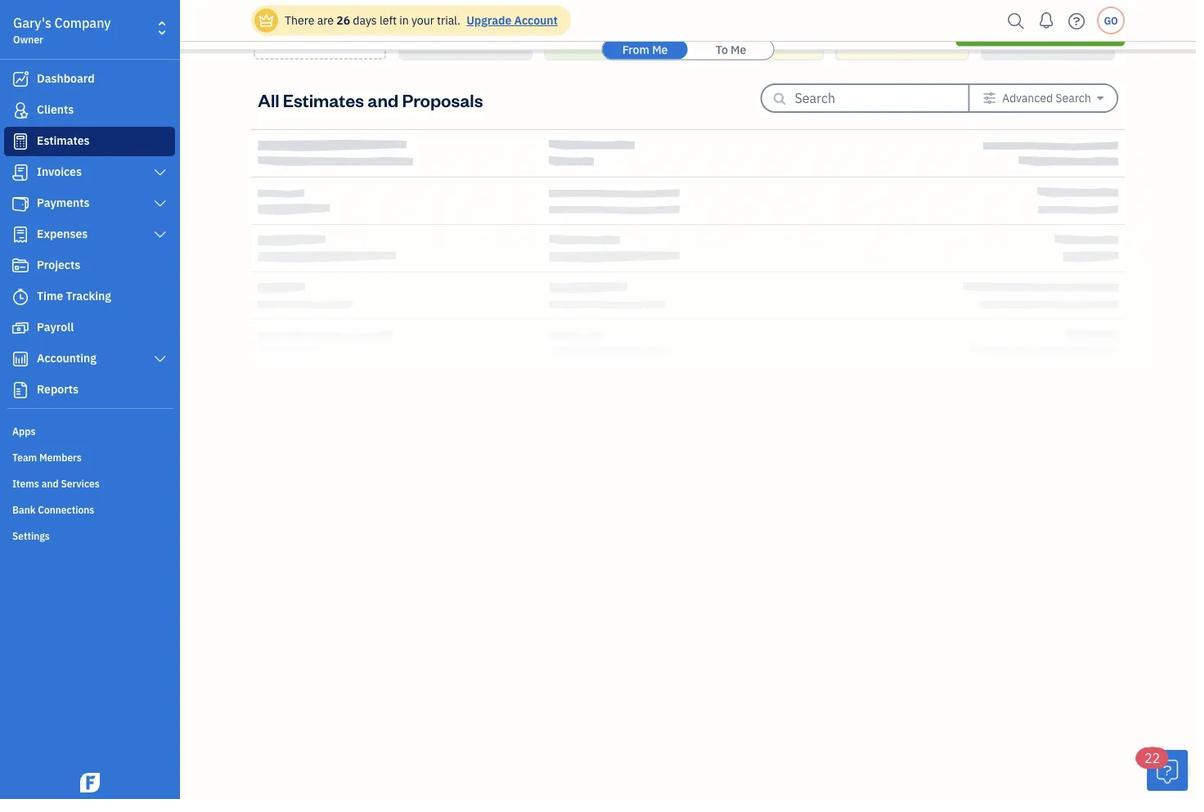 Task type: locate. For each thing, give the bounding box(es) containing it.
1 chevron large down image from the top
[[153, 166, 168, 179]]

company
[[55, 14, 111, 32]]

accepted
[[586, 34, 636, 51]]

1 vertical spatial and
[[368, 88, 399, 111]]

1 vertical spatial estimates
[[283, 88, 364, 111]]

bank connections
[[12, 503, 94, 516]]

1 horizontal spatial invoiced
[[1026, 34, 1071, 51]]

0 horizontal spatial and
[[41, 477, 59, 490]]

freshbooks image
[[77, 773, 103, 793]]

0 horizontal spatial invoiced
[[443, 34, 488, 51]]

estimates right all
[[283, 88, 364, 111]]

estimates left 26
[[251, 18, 332, 41]]

estimates for estimates and proposals
[[251, 18, 332, 41]]

chevron large down image inside invoices "link"
[[153, 166, 168, 179]]

from
[[622, 42, 650, 57]]

and down estimates and proposals
[[368, 88, 399, 111]]

and inside the main element
[[41, 477, 59, 490]]

1 horizontal spatial me
[[731, 42, 747, 57]]

me for from me
[[652, 42, 668, 57]]

projects
[[37, 257, 80, 272]]

gary's
[[13, 14, 51, 32]]

0 vertical spatial estimates
[[251, 18, 332, 41]]

0 vertical spatial proposals
[[370, 18, 451, 41]]

payments link
[[4, 189, 175, 218]]

time tracking link
[[4, 282, 175, 312]]

viewed up search text box at the right top
[[883, 34, 922, 51]]

and right items
[[41, 477, 59, 490]]

viewed right to
[[737, 34, 777, 51]]

me
[[652, 42, 668, 57], [731, 42, 747, 57]]

accounting
[[37, 351, 97, 366]]

estimates link
[[4, 127, 175, 156]]

owner
[[13, 33, 43, 46]]

and for services
[[41, 477, 59, 490]]

team members link
[[4, 444, 175, 469]]

and right "are"
[[336, 18, 367, 41]]

reports
[[37, 382, 79, 397]]

chevron large down image
[[153, 166, 168, 179], [153, 197, 168, 210], [153, 353, 168, 366]]

all estimates and proposals
[[258, 88, 483, 111]]

1 me from the left
[[652, 42, 668, 57]]

project image
[[11, 258, 30, 274]]

chart image
[[11, 351, 30, 367]]

dashboard link
[[4, 65, 175, 94]]

payroll
[[37, 320, 74, 335]]

1 horizontal spatial viewed
[[883, 34, 922, 51]]

estimate image
[[11, 133, 30, 150]]

search
[[1056, 90, 1091, 106]]

invoices
[[37, 164, 82, 179]]

in
[[399, 13, 409, 28]]

upgrade
[[467, 13, 512, 28]]

items and services
[[12, 477, 100, 490]]

2 vertical spatial estimates
[[37, 133, 90, 148]]

settings link
[[4, 523, 175, 547]]

invoiced
[[443, 34, 488, 51], [1026, 34, 1071, 51]]

me right to
[[731, 42, 747, 57]]

1 invoiced from the left
[[443, 34, 488, 51]]

and
[[336, 18, 367, 41], [368, 88, 399, 111], [41, 477, 59, 490]]

expense image
[[11, 227, 30, 243]]

expenses link
[[4, 220, 175, 250]]

to
[[716, 42, 728, 57]]

bank
[[12, 503, 36, 516]]

estimates inside the main element
[[37, 133, 90, 148]]

0 vertical spatial chevron large down image
[[153, 166, 168, 179]]

clients link
[[4, 96, 175, 125]]

1 viewed from the left
[[737, 34, 777, 51]]

client image
[[11, 102, 30, 119]]

viewed
[[737, 34, 777, 51], [883, 34, 922, 51]]

chevron large down image
[[153, 228, 168, 241]]

0 horizontal spatial viewed
[[737, 34, 777, 51]]

estimates and proposals
[[251, 18, 451, 41]]

your
[[412, 13, 434, 28]]

projects link
[[4, 251, 175, 281]]

bank connections link
[[4, 497, 175, 521]]

2 vertical spatial chevron large down image
[[153, 353, 168, 366]]

me for to me
[[731, 42, 747, 57]]

invoiced down go to help image
[[1026, 34, 1071, 51]]

notifications image
[[1034, 4, 1060, 37]]

3 chevron large down image from the top
[[153, 353, 168, 366]]

invoiced down trial.
[[443, 34, 488, 51]]

me right from
[[652, 42, 668, 57]]

1 vertical spatial chevron large down image
[[153, 197, 168, 210]]

proposals
[[370, 18, 451, 41], [402, 88, 483, 111]]

2 vertical spatial and
[[41, 477, 59, 490]]

time tracking
[[37, 288, 111, 304]]

1 horizontal spatial and
[[336, 18, 367, 41]]

payments
[[37, 195, 90, 210]]

left
[[380, 13, 397, 28]]

go to help image
[[1064, 9, 1090, 33]]

2 me from the left
[[731, 42, 747, 57]]

2 chevron large down image from the top
[[153, 197, 168, 210]]

services
[[61, 477, 100, 490]]

search image
[[1003, 9, 1029, 33]]

0 vertical spatial and
[[336, 18, 367, 41]]

2 invoiced from the left
[[1026, 34, 1071, 51]]

items
[[12, 477, 39, 490]]

go button
[[1097, 7, 1125, 34]]

chevron large down image for accounting
[[153, 353, 168, 366]]

estimates up invoices
[[37, 133, 90, 148]]

team
[[12, 451, 37, 464]]

estimates
[[251, 18, 332, 41], [283, 88, 364, 111], [37, 133, 90, 148]]

0 horizontal spatial me
[[652, 42, 668, 57]]

chevron large down image for payments
[[153, 197, 168, 210]]

advanced search
[[1002, 90, 1091, 106]]



Task type: describe. For each thing, give the bounding box(es) containing it.
timer image
[[11, 289, 30, 305]]

dashboard image
[[11, 71, 30, 88]]

resource center badge image
[[1147, 750, 1188, 791]]

gary's company owner
[[13, 14, 111, 46]]

there
[[285, 13, 315, 28]]

settings image
[[983, 92, 996, 105]]

dashboard
[[37, 71, 95, 86]]

report image
[[11, 382, 30, 399]]

1 vertical spatial proposals
[[402, 88, 483, 111]]

members
[[39, 451, 82, 464]]

2 horizontal spatial and
[[368, 88, 399, 111]]

trial.
[[437, 13, 461, 28]]

and for proposals
[[336, 18, 367, 41]]

connections
[[38, 503, 94, 516]]

apps
[[12, 425, 36, 438]]

chevron large down image for invoices
[[153, 166, 168, 179]]

reports link
[[4, 376, 175, 405]]

money image
[[11, 320, 30, 336]]

invoice image
[[11, 164, 30, 181]]

tracking
[[66, 288, 111, 304]]

payment image
[[11, 196, 30, 212]]

clients
[[37, 102, 74, 117]]

apps link
[[4, 418, 175, 443]]

22
[[1145, 750, 1161, 767]]

invoices link
[[4, 158, 175, 187]]

caretdown image
[[1097, 92, 1104, 105]]

accounting link
[[4, 345, 175, 374]]

crown image
[[258, 12, 275, 29]]

to me
[[716, 42, 747, 57]]

estimates for estimates
[[37, 133, 90, 148]]

from me link
[[603, 40, 688, 59]]

22 button
[[1137, 748, 1188, 791]]

Search text field
[[795, 85, 942, 111]]

items and services link
[[4, 471, 175, 495]]

time
[[37, 288, 63, 304]]

days
[[353, 13, 377, 28]]

upgrade account link
[[463, 13, 558, 28]]

main element
[[0, 0, 221, 799]]

payroll link
[[4, 313, 175, 343]]

team members
[[12, 451, 82, 464]]

advanced
[[1002, 90, 1053, 106]]

there are 26 days left in your trial. upgrade account
[[285, 13, 558, 28]]

account
[[514, 13, 558, 28]]

all
[[258, 88, 279, 111]]

26
[[337, 13, 350, 28]]

2 viewed from the left
[[883, 34, 922, 51]]

advanced search button
[[970, 85, 1117, 111]]

from me
[[622, 42, 668, 57]]

to me link
[[689, 40, 774, 59]]

go
[[1104, 14, 1118, 27]]

expenses
[[37, 226, 88, 241]]

are
[[317, 13, 334, 28]]

settings
[[12, 529, 50, 543]]



Task type: vqa. For each thing, say whether or not it's contained in the screenshot.
Payments
yes



